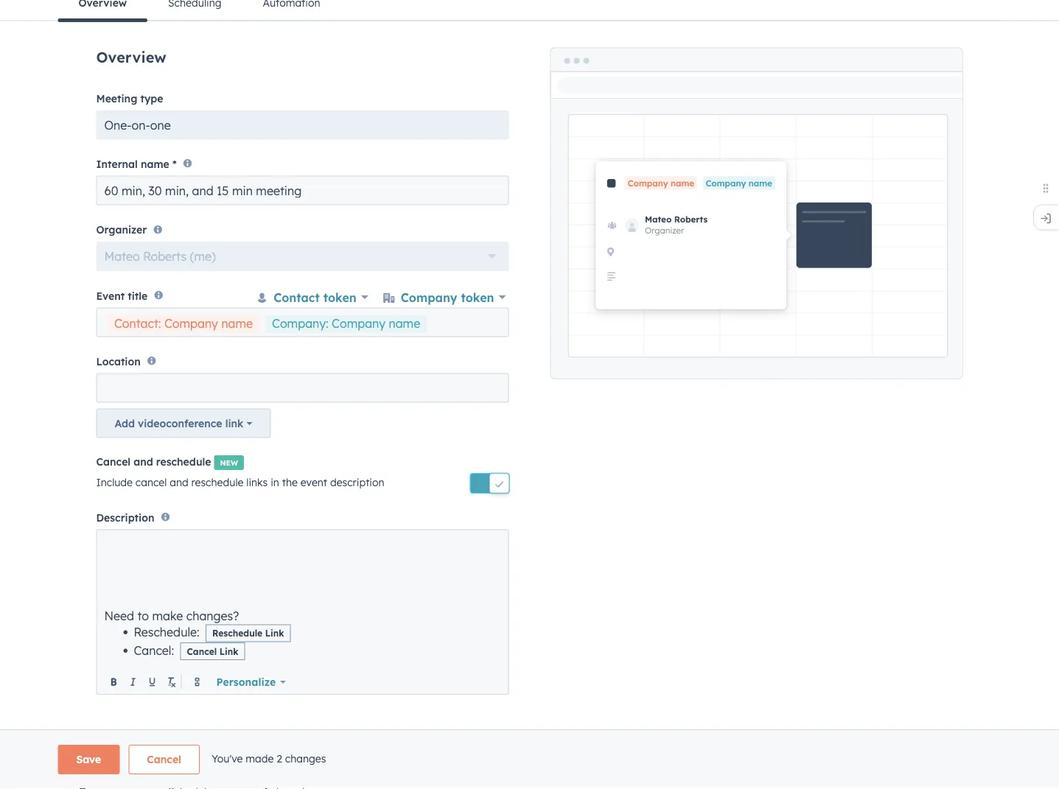 Task type: describe. For each thing, give the bounding box(es) containing it.
reschedule link
[[212, 628, 284, 639]]

contact token button
[[253, 286, 372, 309]]

description
[[330, 476, 385, 489]]

cancel:
[[134, 643, 177, 658]]

Internal name text field
[[96, 176, 509, 206]]

reschedule
[[212, 628, 263, 639]]

meeting
[[96, 92, 137, 105]]

internal name
[[96, 158, 169, 170]]

to
[[138, 609, 149, 624]]

(me)
[[190, 249, 216, 264]]

make
[[152, 609, 183, 624]]

Meeting type text field
[[96, 110, 509, 140]]

type
[[140, 92, 163, 105]]

mateo
[[104, 249, 140, 264]]

roberts
[[143, 249, 187, 264]]

links
[[247, 476, 268, 489]]

description
[[96, 512, 154, 524]]

new
[[220, 459, 238, 468]]

event title element
[[96, 286, 509, 355]]

cancel and reschedule
[[96, 456, 211, 468]]

personalize button
[[207, 673, 296, 692]]

token for company token
[[461, 290, 494, 305]]

name for contact:
[[222, 316, 253, 331]]

contact
[[274, 290, 320, 305]]

none text field inside event title element
[[105, 312, 501, 348]]

location element
[[96, 374, 509, 439]]

you've made 2 changes
[[212, 753, 326, 766]]

company:
[[272, 316, 329, 331]]

token for contact token
[[324, 290, 357, 305]]

organizer
[[96, 223, 147, 236]]

location
[[96, 355, 141, 368]]

event title
[[96, 289, 148, 302]]

1 horizontal spatial and
[[170, 476, 189, 489]]

include
[[96, 476, 133, 489]]

mateo roberts (me) button
[[96, 242, 509, 271]]

event
[[301, 476, 327, 489]]

changes
[[285, 753, 326, 766]]

you've
[[212, 753, 243, 766]]

cancel inside button
[[147, 754, 181, 767]]

personalize
[[216, 676, 276, 689]]

event
[[96, 289, 125, 302]]

add videoconference link button
[[96, 409, 271, 439]]



Task type: vqa. For each thing, say whether or not it's contained in the screenshot.
Company:
yes



Task type: locate. For each thing, give the bounding box(es) containing it.
token
[[324, 290, 357, 305], [461, 290, 494, 305]]

and up cancel
[[134, 456, 153, 468]]

2 horizontal spatial company
[[401, 290, 458, 305]]

None text field
[[96, 374, 509, 403], [105, 537, 501, 604], [96, 374, 509, 403], [105, 537, 501, 604]]

reschedule
[[156, 456, 211, 468], [191, 476, 244, 489]]

name for company:
[[389, 316, 421, 331]]

link down reschedule
[[220, 647, 239, 658]]

changes?
[[186, 609, 239, 624]]

mateo roberts (me)
[[104, 249, 216, 264]]

made
[[246, 753, 274, 766]]

1 horizontal spatial name
[[222, 316, 253, 331]]

save
[[76, 754, 101, 767]]

meeting type
[[96, 92, 163, 105]]

1 vertical spatial link
[[220, 647, 239, 658]]

name
[[141, 158, 169, 170], [222, 316, 253, 331], [389, 316, 421, 331]]

company inside "company token" popup button
[[401, 290, 458, 305]]

link
[[225, 417, 244, 430]]

internal
[[96, 158, 138, 170]]

link
[[265, 628, 284, 639], [220, 647, 239, 658]]

none text field containing contact: company name
[[105, 312, 501, 348]]

0 vertical spatial reschedule
[[156, 456, 211, 468]]

0 horizontal spatial token
[[324, 290, 357, 305]]

0 horizontal spatial company
[[164, 316, 218, 331]]

reschedule down add videoconference link popup button
[[156, 456, 211, 468]]

include cancel and reschedule links in the event description
[[96, 476, 385, 489]]

name right internal on the top of the page
[[141, 158, 169, 170]]

token inside popup button
[[461, 290, 494, 305]]

name down "company token" popup button
[[389, 316, 421, 331]]

link for reschedule:
[[265, 628, 284, 639]]

company token
[[401, 290, 494, 305]]

reschedule down new on the bottom of the page
[[191, 476, 244, 489]]

2 horizontal spatial cancel
[[187, 647, 217, 658]]

company token button
[[380, 286, 509, 309]]

reschedule:
[[134, 625, 203, 640]]

overview
[[96, 47, 166, 66]]

cancel button
[[129, 746, 200, 775]]

cancel
[[136, 476, 167, 489]]

cancel link
[[187, 647, 239, 658]]

link for cancel:
[[220, 647, 239, 658]]

need to make changes?
[[104, 609, 239, 624]]

0 horizontal spatial link
[[220, 647, 239, 658]]

0 vertical spatial link
[[265, 628, 284, 639]]

cancel down changes?
[[187, 647, 217, 658]]

videoconference
[[138, 417, 222, 430]]

1 horizontal spatial token
[[461, 290, 494, 305]]

1 vertical spatial reschedule
[[191, 476, 244, 489]]

token inside "popup button"
[[324, 290, 357, 305]]

1 horizontal spatial cancel
[[147, 754, 181, 767]]

company
[[401, 290, 458, 305], [164, 316, 218, 331], [332, 316, 386, 331]]

1 horizontal spatial company
[[332, 316, 386, 331]]

name left company:
[[222, 316, 253, 331]]

contact token
[[274, 290, 357, 305]]

2 horizontal spatial name
[[389, 316, 421, 331]]

0 vertical spatial cancel
[[96, 456, 131, 468]]

contact: company name
[[114, 316, 253, 331]]

add videoconference link
[[115, 417, 244, 430]]

link right reschedule
[[265, 628, 284, 639]]

2 token from the left
[[461, 290, 494, 305]]

page section element
[[22, 746, 1037, 775]]

cancel
[[96, 456, 131, 468], [187, 647, 217, 658], [147, 754, 181, 767]]

2 vertical spatial cancel
[[147, 754, 181, 767]]

and right cancel
[[170, 476, 189, 489]]

cancel left 'you've'
[[147, 754, 181, 767]]

2
[[277, 753, 282, 766]]

in
[[271, 476, 279, 489]]

company for contact: company name
[[164, 316, 218, 331]]

0 horizontal spatial and
[[134, 456, 153, 468]]

1 token from the left
[[324, 290, 357, 305]]

cancel for cancel and reschedule
[[96, 456, 131, 468]]

the
[[282, 476, 298, 489]]

company: company name
[[272, 316, 421, 331]]

company for company: company name
[[332, 316, 386, 331]]

navigation
[[58, 0, 1002, 22]]

0 horizontal spatial name
[[141, 158, 169, 170]]

contact:
[[114, 316, 161, 331]]

save button
[[58, 746, 120, 775]]

cancel up include
[[96, 456, 131, 468]]

cancel for cancel link
[[187, 647, 217, 658]]

1 vertical spatial and
[[170, 476, 189, 489]]

None text field
[[105, 312, 501, 348]]

0 vertical spatial and
[[134, 456, 153, 468]]

title
[[128, 289, 148, 302]]

need
[[104, 609, 134, 624]]

add
[[115, 417, 135, 430]]

1 horizontal spatial link
[[265, 628, 284, 639]]

and
[[134, 456, 153, 468], [170, 476, 189, 489]]

0 horizontal spatial cancel
[[96, 456, 131, 468]]

1 vertical spatial cancel
[[187, 647, 217, 658]]



